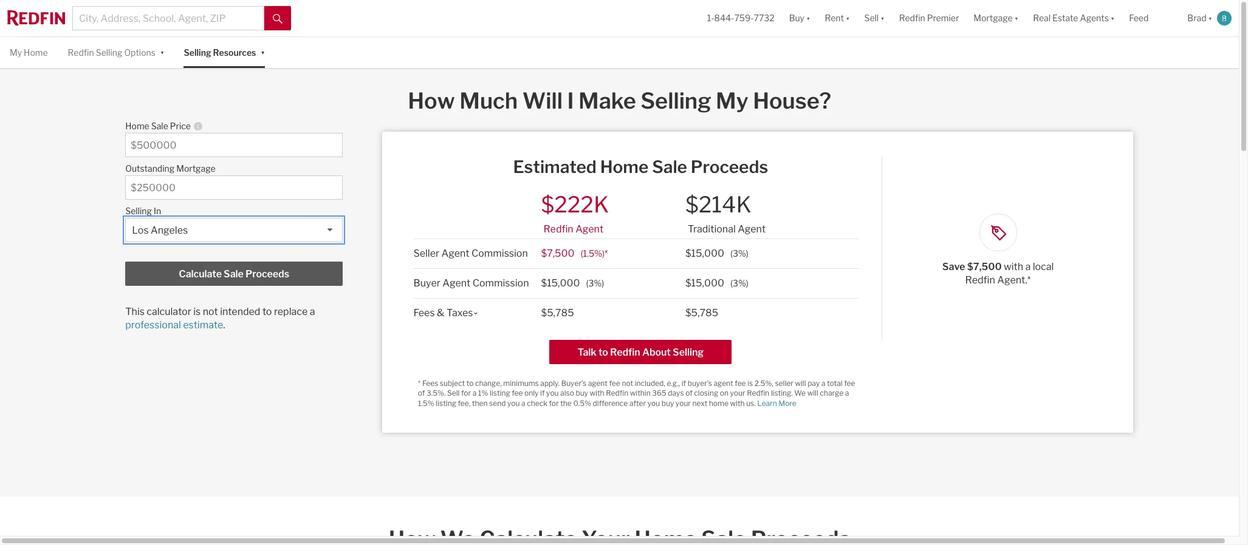Task type: locate. For each thing, give the bounding box(es) containing it.
estimate
[[183, 320, 223, 331]]

will up we
[[795, 379, 806, 388]]

▾ inside redfin selling options ▾
[[160, 47, 164, 57]]

how
[[408, 88, 455, 114]]

$214k
[[686, 192, 752, 218]]

0 horizontal spatial listing
[[436, 399, 456, 408]]

professional estimate link
[[125, 320, 223, 331]]

selling inside 'button'
[[673, 347, 704, 358]]

1 horizontal spatial listing
[[490, 389, 510, 398]]

0 horizontal spatial is
[[193, 307, 201, 318]]

redfin inside button
[[899, 13, 926, 23]]

2 vertical spatial with
[[730, 399, 745, 408]]

e.g.,
[[667, 379, 680, 388]]

commission down seller agent commission on the top
[[473, 278, 529, 289]]

this
[[125, 307, 145, 318]]

redfin
[[899, 13, 926, 23], [68, 47, 94, 58], [544, 224, 574, 235], [966, 275, 996, 286], [610, 347, 641, 358], [606, 389, 629, 398], [747, 389, 770, 398]]

0 horizontal spatial sale
[[151, 121, 168, 131]]

0 vertical spatial proceeds
[[691, 157, 768, 178]]

2 agent from the left
[[714, 379, 734, 388]]

1 $5,785 from the left
[[541, 307, 574, 319]]

more
[[779, 399, 797, 408]]

0 horizontal spatial not
[[203, 307, 218, 318]]

buy down days
[[662, 399, 674, 408]]

1 horizontal spatial buy
[[662, 399, 674, 408]]

0 horizontal spatial your
[[676, 399, 691, 408]]

los
[[132, 225, 149, 237]]

1 horizontal spatial mortgage
[[974, 13, 1013, 23]]

0 vertical spatial if
[[682, 379, 686, 388]]

0 horizontal spatial sell
[[447, 389, 460, 398]]

1 horizontal spatial is
[[748, 379, 753, 388]]

agent up on
[[714, 379, 734, 388]]

sale for proceeds
[[224, 269, 244, 280]]

traditional
[[688, 224, 736, 235]]

will down pay on the right bottom of page
[[808, 389, 819, 398]]

agent up difference
[[588, 379, 608, 388]]

.
[[223, 320, 225, 331]]

intended
[[220, 307, 260, 318]]

not inside the * fees subject to change, minimums apply. buyer's agent fee not included, e.g., if buyer's agent fee is 2.5%, seller will pay a total fee of 3.5%. sell for a 1% listing fee only if you also buy with redfin within 365 days of closing on your redfin listing. we will charge a 1.5% listing fee, then send you a check for the 0.5% difference after you buy your next home with us.
[[622, 379, 634, 388]]

proceeds
[[691, 157, 768, 178], [246, 269, 289, 280]]

included,
[[635, 379, 666, 388]]

is left 2.5%,
[[748, 379, 753, 388]]

agent inside $214k traditional agent
[[738, 224, 766, 235]]

you down 365
[[648, 399, 660, 408]]

about
[[642, 347, 671, 358]]

1-844-759-7732
[[707, 13, 775, 23]]

buyer agent commission
[[414, 278, 529, 289]]

*
[[605, 248, 608, 259], [418, 379, 421, 388]]

redfin right the my home
[[68, 47, 94, 58]]

1 horizontal spatial if
[[682, 379, 686, 388]]

(3%) for $7,500
[[731, 248, 749, 259]]

2 horizontal spatial sale
[[652, 157, 687, 178]]

days
[[668, 389, 684, 398]]

* up 1.5% at the left of page
[[418, 379, 421, 388]]

844-
[[715, 13, 735, 23]]

0 vertical spatial for
[[461, 389, 471, 398]]

1 horizontal spatial proceeds
[[691, 157, 768, 178]]

mortgage ▾ button
[[967, 0, 1026, 36]]

this calculator is not intended to replace a professional estimate .
[[125, 307, 315, 331]]

2 $5,785 from the left
[[686, 307, 719, 319]]

fees
[[414, 307, 435, 319], [422, 379, 438, 388]]

1 horizontal spatial will
[[808, 389, 819, 398]]

is up estimate
[[193, 307, 201, 318]]

you right send
[[508, 399, 520, 408]]

2 horizontal spatial with
[[1004, 262, 1024, 273]]

listing up send
[[490, 389, 510, 398]]

0 horizontal spatial $5,785
[[541, 307, 574, 319]]

0 horizontal spatial will
[[795, 379, 806, 388]]

0 vertical spatial is
[[193, 307, 201, 318]]

▾ right resources
[[261, 47, 265, 57]]

fees up 3.5%.
[[422, 379, 438, 388]]

0 horizontal spatial of
[[418, 389, 425, 398]]

change,
[[475, 379, 502, 388]]

make
[[579, 88, 636, 114]]

fee
[[609, 379, 621, 388], [735, 379, 746, 388], [844, 379, 856, 388], [512, 389, 523, 398]]

▾
[[807, 13, 811, 23], [846, 13, 850, 23], [881, 13, 885, 23], [1015, 13, 1019, 23], [1111, 13, 1115, 23], [1209, 13, 1213, 23], [160, 47, 164, 57], [261, 47, 265, 57]]

0 vertical spatial with
[[1004, 262, 1024, 273]]

sale inside button
[[224, 269, 244, 280]]

2 horizontal spatial home
[[600, 157, 649, 178]]

to right subject
[[467, 379, 474, 388]]

0 vertical spatial commission
[[472, 248, 528, 259]]

with
[[1004, 262, 1024, 273], [590, 389, 605, 398], [730, 399, 745, 408]]

sell ▾ button
[[857, 0, 892, 36]]

agent right buyer
[[443, 278, 471, 289]]

not up within
[[622, 379, 634, 388]]

commission up buyer agent commission at the left bottom
[[472, 248, 528, 259]]

redfin inside $222k redfin agent
[[544, 224, 574, 235]]

sell down subject
[[447, 389, 460, 398]]

1 horizontal spatial *
[[605, 248, 608, 259]]

listing.
[[771, 389, 793, 398]]

a down only
[[522, 399, 526, 408]]

commission for buyer agent commission
[[473, 278, 529, 289]]

0 vertical spatial your
[[730, 389, 746, 398]]

1 vertical spatial to
[[599, 347, 608, 358]]

fee left 2.5%,
[[735, 379, 746, 388]]

1 horizontal spatial to
[[467, 379, 474, 388]]

1%
[[478, 389, 488, 398]]

0 vertical spatial *
[[605, 248, 608, 259]]

you down apply.
[[547, 389, 559, 398]]

redfin down save $7,500
[[966, 275, 996, 286]]

▾ right "options"
[[160, 47, 164, 57]]

selling inside redfin selling options ▾
[[96, 47, 122, 58]]

0 horizontal spatial for
[[461, 389, 471, 398]]

0 horizontal spatial *
[[418, 379, 421, 388]]

$15,000
[[686, 248, 725, 259], [541, 278, 580, 289], [686, 278, 725, 289]]

next
[[693, 399, 708, 408]]

brad
[[1188, 13, 1207, 23]]

with left us.
[[730, 399, 745, 408]]

a inside this calculator is not intended to replace a professional estimate .
[[310, 307, 315, 318]]

0 horizontal spatial to
[[263, 307, 272, 318]]

with up "agent.*"
[[1004, 262, 1024, 273]]

365
[[652, 389, 667, 398]]

if
[[682, 379, 686, 388], [540, 389, 545, 398]]

of right days
[[686, 389, 693, 398]]

1 vertical spatial my
[[716, 88, 749, 114]]

$7,500 left (1.5%)
[[541, 248, 575, 259]]

1 horizontal spatial not
[[622, 379, 634, 388]]

1 vertical spatial proceeds
[[246, 269, 289, 280]]

agent right seller
[[442, 248, 470, 259]]

sale
[[151, 121, 168, 131], [652, 157, 687, 178], [224, 269, 244, 280]]

1 vertical spatial sale
[[652, 157, 687, 178]]

0 horizontal spatial home
[[24, 47, 48, 58]]

1 vertical spatial home
[[125, 121, 149, 131]]

0 horizontal spatial if
[[540, 389, 545, 398]]

* down $222k redfin agent
[[605, 248, 608, 259]]

0 vertical spatial home
[[24, 47, 48, 58]]

0 vertical spatial my
[[10, 47, 22, 58]]

1 horizontal spatial sell
[[865, 13, 879, 23]]

a left 1% at left bottom
[[473, 389, 477, 398]]

proceeds inside button
[[246, 269, 289, 280]]

outstanding mortgage
[[125, 164, 216, 174]]

will
[[795, 379, 806, 388], [808, 389, 819, 398]]

fee up difference
[[609, 379, 621, 388]]

(3%)
[[731, 248, 749, 259], [586, 278, 604, 289], [731, 278, 749, 289]]

$222k
[[541, 192, 609, 218]]

mortgage
[[974, 13, 1013, 23], [176, 164, 216, 174]]

1 vertical spatial for
[[549, 399, 559, 408]]

user photo image
[[1218, 11, 1232, 26]]

your
[[730, 389, 746, 398], [676, 399, 691, 408]]

sell
[[865, 13, 879, 23], [447, 389, 460, 398]]

1 horizontal spatial my
[[716, 88, 749, 114]]

0 vertical spatial sell
[[865, 13, 879, 23]]

1 vertical spatial *
[[418, 379, 421, 388]]

premier
[[927, 13, 959, 23]]

not up estimate
[[203, 307, 218, 318]]

0 vertical spatial $7,500
[[541, 248, 575, 259]]

mortgage up outstanding mortgage text field
[[176, 164, 216, 174]]

your right on
[[730, 389, 746, 398]]

for
[[461, 389, 471, 398], [549, 399, 559, 408]]

seller
[[775, 379, 794, 388]]

feed
[[1130, 13, 1149, 23]]

1 vertical spatial is
[[748, 379, 753, 388]]

1 vertical spatial fees
[[422, 379, 438, 388]]

to
[[263, 307, 272, 318], [599, 347, 608, 358], [467, 379, 474, 388]]

2 vertical spatial sale
[[224, 269, 244, 280]]

to left replace
[[263, 307, 272, 318]]

$5,785
[[541, 307, 574, 319], [686, 307, 719, 319]]

apply.
[[541, 379, 560, 388]]

a left local
[[1026, 262, 1031, 273]]

proceeds up $214k
[[691, 157, 768, 178]]

house?
[[753, 88, 831, 114]]

pay
[[808, 379, 820, 388]]

$15,000 for $15,000
[[686, 278, 725, 289]]

0 vertical spatial mortgage
[[974, 13, 1013, 23]]

0 vertical spatial to
[[263, 307, 272, 318]]

redfin selling options link
[[68, 37, 156, 68]]

&
[[437, 307, 445, 319]]

0 vertical spatial listing
[[490, 389, 510, 398]]

your down days
[[676, 399, 691, 408]]

mortgage left real
[[974, 13, 1013, 23]]

1 vertical spatial with
[[590, 389, 605, 398]]

1 horizontal spatial your
[[730, 389, 746, 398]]

1 vertical spatial will
[[808, 389, 819, 398]]

talk
[[578, 347, 597, 358]]

1 horizontal spatial for
[[549, 399, 559, 408]]

real
[[1033, 13, 1051, 23]]

agent up (1.5%)
[[576, 224, 604, 235]]

1.5%
[[418, 399, 434, 408]]

to right talk
[[599, 347, 608, 358]]

buyer's
[[562, 379, 587, 388]]

for up fee,
[[461, 389, 471, 398]]

proceeds up replace
[[246, 269, 289, 280]]

2 vertical spatial home
[[600, 157, 649, 178]]

0 horizontal spatial proceeds
[[246, 269, 289, 280]]

0 vertical spatial not
[[203, 307, 218, 318]]

agent inside $222k redfin agent
[[576, 224, 604, 235]]

redfin left about
[[610, 347, 641, 358]]

0 horizontal spatial mortgage
[[176, 164, 216, 174]]

selling in element
[[125, 200, 337, 218]]

1 vertical spatial mortgage
[[176, 164, 216, 174]]

2 horizontal spatial to
[[599, 347, 608, 358]]

is
[[193, 307, 201, 318], [748, 379, 753, 388]]

mortgage ▾
[[974, 13, 1019, 23]]

buy ▾
[[789, 13, 811, 23]]

$15,000 (3%) for $7,500
[[686, 248, 749, 259]]

check
[[527, 399, 548, 408]]

if right only
[[540, 389, 545, 398]]

to inside this calculator is not intended to replace a professional estimate .
[[263, 307, 272, 318]]

my home
[[10, 47, 48, 58]]

mortgage ▾ button
[[974, 0, 1019, 36]]

sell right rent ▾
[[865, 13, 879, 23]]

1 horizontal spatial $5,785
[[686, 307, 719, 319]]

2 vertical spatial to
[[467, 379, 474, 388]]

if right e.g.,
[[682, 379, 686, 388]]

with up difference
[[590, 389, 605, 398]]

$7,500 right save
[[968, 262, 1002, 273]]

a right replace
[[310, 307, 315, 318]]

of up 1.5% at the left of page
[[418, 389, 425, 398]]

agent
[[588, 379, 608, 388], [714, 379, 734, 388]]

for left the
[[549, 399, 559, 408]]

fees inside the * fees subject to change, minimums apply. buyer's agent fee not included, e.g., if buyer's agent fee is 2.5%, seller will pay a total fee of 3.5%. sell for a 1% listing fee only if you also buy with redfin within 365 days of closing on your redfin listing. we will charge a 1.5% listing fee, then send you a check for the 0.5% difference after you buy your next home with us.
[[422, 379, 438, 388]]

buy up 0.5%
[[576, 389, 588, 398]]

save $7,500
[[943, 262, 1004, 273]]

759-
[[735, 13, 754, 23]]

my
[[10, 47, 22, 58], [716, 88, 749, 114]]

1 horizontal spatial agent
[[714, 379, 734, 388]]

1 vertical spatial listing
[[436, 399, 456, 408]]

home for estimated home sale proceeds
[[600, 157, 649, 178]]

0 horizontal spatial $7,500
[[541, 248, 575, 259]]

(3%) for $15,000
[[731, 278, 749, 289]]

1 horizontal spatial of
[[686, 389, 693, 398]]

1 vertical spatial not
[[622, 379, 634, 388]]

0 horizontal spatial buy
[[576, 389, 588, 398]]

agent right traditional
[[738, 224, 766, 235]]

0 vertical spatial sale
[[151, 121, 168, 131]]

1 horizontal spatial sale
[[224, 269, 244, 280]]

1 horizontal spatial $7,500
[[968, 262, 1002, 273]]

1 vertical spatial commission
[[473, 278, 529, 289]]

listing down 3.5%.
[[436, 399, 456, 408]]

redfin up the $7,500 (1.5%) *
[[544, 224, 574, 235]]

redfin left premier on the top right of the page
[[899, 13, 926, 23]]

fees left &
[[414, 307, 435, 319]]

rent ▾ button
[[818, 0, 857, 36]]

0 horizontal spatial my
[[10, 47, 22, 58]]

1 vertical spatial sell
[[447, 389, 460, 398]]

a inside with a local redfin agent.*
[[1026, 262, 1031, 273]]

1 vertical spatial $7,500
[[968, 262, 1002, 273]]

0 horizontal spatial agent
[[588, 379, 608, 388]]



Task type: describe. For each thing, give the bounding box(es) containing it.
learn more
[[758, 399, 797, 408]]

1 vertical spatial if
[[540, 389, 545, 398]]

▾ inside 'selling resources ▾'
[[261, 47, 265, 57]]

local
[[1033, 262, 1054, 273]]

sale for price
[[151, 121, 168, 131]]

calculate
[[179, 269, 222, 280]]

options
[[124, 47, 156, 58]]

only
[[525, 389, 539, 398]]

3.5%.
[[427, 389, 446, 398]]

with a local redfin agent.*
[[966, 262, 1054, 286]]

Outstanding Mortgage text field
[[131, 183, 337, 194]]

after
[[630, 399, 646, 408]]

real estate agents ▾ link
[[1033, 0, 1115, 36]]

2.5%,
[[755, 379, 774, 388]]

a right charge
[[845, 389, 849, 398]]

0 vertical spatial will
[[795, 379, 806, 388]]

rent ▾
[[825, 13, 850, 23]]

estimated
[[513, 157, 597, 178]]

2 horizontal spatial you
[[648, 399, 660, 408]]

* inside the * fees subject to change, minimums apply. buyer's agent fee not included, e.g., if buyer's agent fee is 2.5%, seller will pay a total fee of 3.5%. sell for a 1% listing fee only if you also buy with redfin within 365 days of closing on your redfin listing. we will charge a 1.5% listing fee, then send you a check for the 0.5% difference after you buy your next home with us.
[[418, 379, 421, 388]]

redfin selling options ▾
[[68, 47, 164, 58]]

redfin down 2.5%,
[[747, 389, 770, 398]]

home for my home
[[24, 47, 48, 58]]

▾ right rent ▾
[[881, 13, 885, 23]]

1 agent from the left
[[588, 379, 608, 388]]

redfin premier button
[[892, 0, 967, 36]]

talk to redfin about selling
[[578, 347, 704, 358]]

save
[[943, 262, 966, 273]]

the
[[561, 399, 572, 408]]

1-844-759-7732 link
[[707, 13, 775, 23]]

City, Address, School, Agent, ZIP search field
[[72, 6, 264, 30]]

1 vertical spatial your
[[676, 399, 691, 408]]

redfin inside 'button'
[[610, 347, 641, 358]]

calculate sale proceeds button
[[125, 262, 343, 286]]

professional
[[125, 320, 181, 331]]

calculator
[[147, 307, 191, 318]]

▾ right buy
[[807, 13, 811, 23]]

▾ right agents
[[1111, 13, 1115, 23]]

feed button
[[1122, 0, 1181, 36]]

how much will i make selling my house?
[[408, 88, 831, 114]]

1 horizontal spatial home
[[125, 121, 149, 131]]

seller
[[414, 248, 440, 259]]

fee down minimums
[[512, 389, 523, 398]]

submit search image
[[273, 14, 283, 24]]

home sale price
[[125, 121, 191, 131]]

commission for seller agent commission
[[472, 248, 528, 259]]

fee right total
[[844, 379, 856, 388]]

then
[[472, 399, 488, 408]]

replace
[[274, 307, 308, 318]]

talk to redfin about selling button
[[550, 340, 732, 365]]

▾ right rent
[[846, 13, 850, 23]]

i
[[567, 88, 574, 114]]

a right pay on the right bottom of page
[[822, 379, 826, 388]]

$7,500 (1.5%) *
[[541, 248, 608, 259]]

los angeles
[[132, 225, 188, 237]]

seller agent commission
[[414, 248, 528, 259]]

fee,
[[458, 399, 471, 408]]

buy ▾ button
[[782, 0, 818, 36]]

to inside the * fees subject to change, minimums apply. buyer's agent fee not included, e.g., if buyer's agent fee is 2.5%, seller will pay a total fee of 3.5%. sell for a 1% listing fee only if you also buy with redfin within 365 days of closing on your redfin listing. we will charge a 1.5% listing fee, then send you a check for the 0.5% difference after you buy your next home with us.
[[467, 379, 474, 388]]

within
[[630, 389, 651, 398]]

estimated home sale proceeds
[[513, 157, 768, 178]]

0 vertical spatial buy
[[576, 389, 588, 398]]

selling resources ▾
[[184, 47, 265, 58]]

to inside 'button'
[[599, 347, 608, 358]]

is inside this calculator is not intended to replace a professional estimate .
[[193, 307, 201, 318]]

1 of from the left
[[418, 389, 425, 398]]

1 horizontal spatial you
[[547, 389, 559, 398]]

price
[[170, 121, 191, 131]]

2 of from the left
[[686, 389, 693, 398]]

we
[[795, 389, 806, 398]]

real estate agents ▾ button
[[1026, 0, 1122, 36]]

0.5%
[[573, 399, 591, 408]]

buy
[[789, 13, 805, 23]]

sell ▾
[[865, 13, 885, 23]]

1 vertical spatial buy
[[662, 399, 674, 408]]

redfin inside with a local redfin agent.*
[[966, 275, 996, 286]]

Home Sale Price text field
[[131, 140, 337, 152]]

0 vertical spatial fees
[[414, 307, 435, 319]]

fees & taxes
[[414, 307, 473, 319]]

selling in
[[125, 206, 161, 217]]

0 horizontal spatial you
[[508, 399, 520, 408]]

(1.5%)
[[581, 248, 605, 259]]

also
[[561, 389, 574, 398]]

$15,000 (3%) for $15,000
[[686, 278, 749, 289]]

* fees subject to change, minimums apply. buyer's agent fee not included, e.g., if buyer's agent fee is 2.5%, seller will pay a total fee of 3.5%. sell for a 1% listing fee only if you also buy with redfin within 365 days of closing on your redfin listing. we will charge a 1.5% listing fee, then send you a check for the 0.5% difference after you buy your next home with us.
[[418, 379, 856, 408]]

subject
[[440, 379, 465, 388]]

send
[[489, 399, 506, 408]]

0 horizontal spatial with
[[590, 389, 605, 398]]

will
[[523, 88, 563, 114]]

on
[[720, 389, 729, 398]]

▾ right brad
[[1209, 13, 1213, 23]]

buyer
[[414, 278, 441, 289]]

$15,000 for $7,500
[[686, 248, 725, 259]]

1 horizontal spatial with
[[730, 399, 745, 408]]

minimums
[[503, 379, 539, 388]]

taxes
[[447, 307, 473, 319]]

learn more link
[[758, 399, 797, 408]]

charge
[[820, 389, 844, 398]]

outstanding
[[125, 164, 175, 174]]

in
[[154, 206, 161, 217]]

home
[[709, 399, 729, 408]]

rent ▾ button
[[825, 0, 850, 36]]

rent
[[825, 13, 844, 23]]

* inside the $7,500 (1.5%) *
[[605, 248, 608, 259]]

agents
[[1080, 13, 1109, 23]]

outstanding mortgage element
[[125, 158, 337, 176]]

sell inside dropdown button
[[865, 13, 879, 23]]

sell ▾ button
[[865, 0, 885, 36]]

redfin premier
[[899, 13, 959, 23]]

us.
[[747, 399, 756, 408]]

mortgage inside dropdown button
[[974, 13, 1013, 23]]

7732
[[754, 13, 775, 23]]

$214k traditional agent
[[686, 192, 766, 235]]

learn
[[758, 399, 777, 408]]

selling inside 'selling resources ▾'
[[184, 47, 211, 58]]

sell inside the * fees subject to change, minimums apply. buyer's agent fee not included, e.g., if buyer's agent fee is 2.5%, seller will pay a total fee of 3.5%. sell for a 1% listing fee only if you also buy with redfin within 365 days of closing on your redfin listing. we will charge a 1.5% listing fee, then send you a check for the 0.5% difference after you buy your next home with us.
[[447, 389, 460, 398]]

much
[[460, 88, 518, 114]]

closing
[[694, 389, 719, 398]]

redfin up difference
[[606, 389, 629, 398]]

is inside the * fees subject to change, minimums apply. buyer's agent fee not included, e.g., if buyer's agent fee is 2.5%, seller will pay a total fee of 3.5%. sell for a 1% listing fee only if you also buy with redfin within 365 days of closing on your redfin listing. we will charge a 1.5% listing fee, then send you a check for the 0.5% difference after you buy your next home with us.
[[748, 379, 753, 388]]

total
[[827, 379, 843, 388]]

not inside this calculator is not intended to replace a professional estimate .
[[203, 307, 218, 318]]

with inside with a local redfin agent.*
[[1004, 262, 1024, 273]]

difference
[[593, 399, 628, 408]]

▾ left real
[[1015, 13, 1019, 23]]

redfin inside redfin selling options ▾
[[68, 47, 94, 58]]

1-
[[707, 13, 715, 23]]

my home link
[[10, 37, 48, 68]]



Task type: vqa. For each thing, say whether or not it's contained in the screenshot.
the Housing Market News
no



